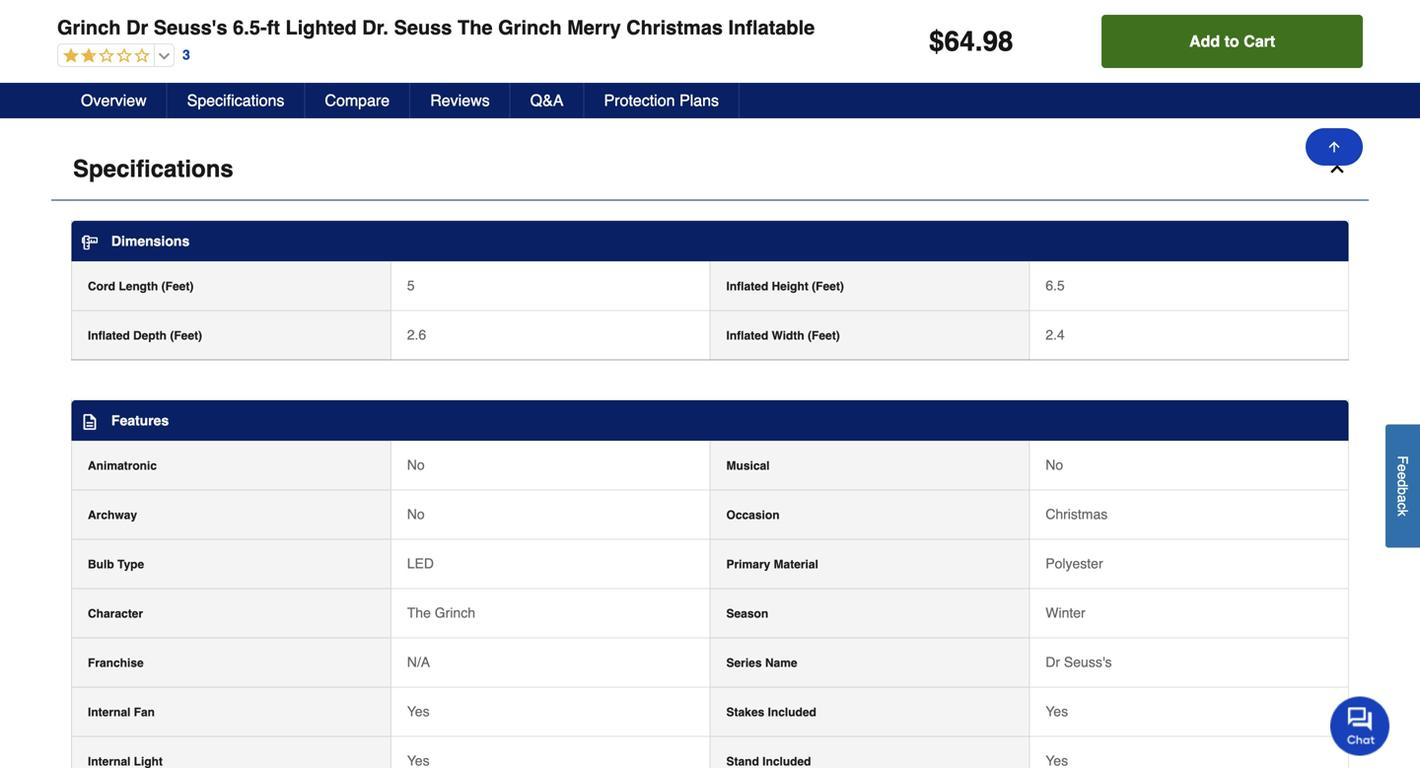 Task type: locate. For each thing, give the bounding box(es) containing it.
plans
[[680, 91, 719, 110]]

1 horizontal spatial and
[[613, 8, 636, 24]]

1 horizontal spatial yes
[[1046, 704, 1069, 720]]

seuss's
[[154, 16, 228, 39], [1065, 655, 1113, 671]]

(feet) right length
[[161, 280, 194, 294]]

no for christmas
[[407, 507, 425, 523]]

$
[[930, 26, 945, 57]]

yes down dr seuss's
[[1046, 704, 1069, 720]]

seuss's down winter
[[1065, 655, 1113, 671]]

5
[[407, 278, 415, 294]]

depth
[[133, 329, 167, 343]]

series
[[727, 657, 762, 671]]

enterprises,
[[235, 66, 309, 82]]

k
[[1396, 510, 1412, 517]]

0 horizontal spatial seuss's
[[154, 16, 228, 39]]

of
[[312, 85, 324, 101]]

overview button
[[61, 83, 167, 118]]

d
[[1396, 480, 1412, 488]]

0 horizontal spatial grinch
[[57, 16, 121, 39]]

2 and from the left
[[613, 8, 636, 24]]

specifications button down enterprises,
[[167, 83, 305, 118]]

inflated for 2.6
[[727, 329, 769, 343]]

led
[[407, 556, 434, 572]]

yes
[[407, 704, 430, 720], [1046, 704, 1069, 720]]

2.4
[[1046, 327, 1065, 343]]

polyester
[[1046, 556, 1104, 572]]

the
[[458, 16, 493, 39], [407, 606, 431, 621]]

c
[[1396, 503, 1412, 510]]

grinch
[[57, 16, 121, 39], [498, 16, 562, 39], [435, 606, 476, 621]]

0 horizontal spatial the
[[407, 606, 431, 621]]

deflates
[[356, 8, 404, 24]]

primary material
[[727, 558, 819, 572]]

1.7 stars image
[[58, 47, 150, 66]]

for
[[408, 8, 424, 24], [412, 27, 428, 43], [339, 47, 355, 63]]

compare button
[[305, 83, 411, 118]]

1 vertical spatial dr
[[174, 66, 189, 82]]

1 horizontal spatial in
[[462, 27, 473, 43]]

0 horizontal spatial christmas
[[627, 16, 723, 39]]

e up d
[[1396, 465, 1412, 472]]

©
[[126, 66, 136, 82]]

6.5
[[1046, 278, 1065, 294]]

resistant
[[283, 47, 335, 63]]

cord,
[[286, 27, 317, 43]]

0 horizontal spatial a
[[170, 85, 177, 101]]

for left easy
[[408, 8, 424, 24]]

(feet) for cord length (feet)
[[161, 280, 194, 294]]

and right stakes
[[613, 8, 636, 24]]

the right easy
[[458, 16, 493, 39]]

0 horizontal spatial and
[[329, 8, 352, 24]]

1 horizontal spatial seuss's
[[1065, 655, 1113, 671]]

98
[[983, 26, 1014, 57]]

christmas up the polyester
[[1046, 507, 1108, 523]]

notes image
[[82, 414, 98, 430]]

easy
[[428, 8, 457, 24]]

storage,
[[461, 8, 511, 24]]

6.5-
[[233, 16, 267, 39]]

specifications
[[187, 91, 285, 110], [73, 156, 234, 183]]

0 vertical spatial specifications button
[[167, 83, 305, 118]]

inflated left height
[[727, 280, 769, 294]]

inflated left the width at the right
[[727, 329, 769, 343]]

no
[[407, 458, 425, 473], [1046, 458, 1064, 473], [407, 507, 425, 523]]

(feet) right the width at the right
[[808, 329, 840, 343]]

dr down winter
[[1046, 655, 1061, 671]]

overview
[[81, 91, 147, 110]]

stakes
[[727, 706, 765, 720]]

1 vertical spatial in
[[462, 27, 473, 43]]

dr
[[126, 16, 148, 39], [174, 66, 189, 82], [1046, 655, 1061, 671]]

for left plug
[[412, 27, 428, 43]]

seuss
[[394, 16, 452, 39], [193, 66, 231, 82]]

2 horizontal spatial dr
[[1046, 655, 1061, 671]]

in right plug
[[462, 27, 473, 43]]

(feet) right depth
[[170, 329, 202, 343]]

animatronic
[[88, 460, 157, 473]]

0 horizontal spatial in
[[259, 8, 270, 24]]

character
[[88, 608, 143, 621]]

inflated
[[727, 280, 769, 294], [88, 329, 130, 343], [727, 329, 769, 343]]

5-
[[204, 27, 216, 43]]

requires
[[321, 27, 371, 43]]

christmas up protection plans
[[627, 16, 723, 39]]

a up k
[[1396, 495, 1412, 503]]

1 vertical spatial seuss
[[193, 66, 231, 82]]

power:
[[89, 27, 145, 43]]

0 vertical spatial the
[[458, 16, 493, 39]]

series name
[[727, 657, 798, 671]]

1 vertical spatial christmas
[[1046, 507, 1108, 523]]

1 horizontal spatial ft
[[267, 16, 280, 39]]

specifications up dimensions
[[73, 156, 234, 183]]

e up b
[[1396, 472, 1412, 480]]

1 horizontal spatial dr
[[174, 66, 189, 82]]

corp
[[444, 85, 474, 101]]

(feet) right height
[[812, 280, 845, 294]]

dr down 3 at the top left of page
[[174, 66, 189, 82]]

0 vertical spatial dr
[[126, 16, 148, 39]]

seuss's up 3 at the top left of page
[[154, 16, 228, 39]]

1 vertical spatial the
[[407, 606, 431, 621]]

and up requires
[[329, 8, 352, 24]]

2 vertical spatial for
[[339, 47, 355, 63]]

n/a
[[407, 655, 430, 671]]

1 vertical spatial specifications button
[[51, 139, 1370, 201]]

a right is
[[170, 85, 177, 101]]

1 horizontal spatial the
[[458, 16, 493, 39]]

no for no
[[407, 458, 425, 473]]

trademark
[[246, 85, 309, 101]]

add to cart
[[1190, 32, 1276, 50]]

1 horizontal spatial seuss
[[394, 16, 452, 39]]

1 horizontal spatial christmas
[[1046, 507, 1108, 523]]

0 vertical spatial seuss
[[394, 16, 452, 39]]

64
[[945, 26, 976, 57]]

1 vertical spatial a
[[1396, 495, 1412, 503]]

yes down n/a
[[407, 704, 430, 720]]

dr right easy
[[126, 16, 148, 39]]

2.6
[[407, 327, 427, 343]]

ft
[[267, 16, 280, 39], [216, 27, 224, 43]]

tm
[[89, 66, 109, 82]]

plug
[[432, 27, 458, 43]]

christmas
[[627, 16, 723, 39], [1046, 507, 1108, 523]]

lighted
[[286, 16, 357, 39]]

the grinch
[[407, 606, 476, 621]]

ft down inflates on the top left of the page
[[216, 27, 224, 43]]

dr.
[[362, 16, 389, 39]]

0 vertical spatial for
[[408, 8, 424, 24]]

durability
[[359, 47, 414, 63]]

0 vertical spatial seuss's
[[154, 16, 228, 39]]

the up n/a
[[407, 606, 431, 621]]

0 horizontal spatial yes
[[407, 704, 430, 720]]

in up the electrical
[[259, 8, 270, 24]]

(feet)
[[161, 280, 194, 294], [812, 280, 845, 294], [170, 329, 202, 343], [808, 329, 840, 343]]

grinch dr seuss's 6.5-ft lighted dr. seuss the grinch merry christmas inflatable
[[57, 16, 815, 39]]

ft left cord, at the left
[[267, 16, 280, 39]]

$ 64 . 98
[[930, 26, 1014, 57]]

for down requires
[[339, 47, 355, 63]]

self-
[[183, 8, 211, 24]]

franchise
[[88, 657, 144, 671]]

0 horizontal spatial ft
[[216, 27, 224, 43]]

1 horizontal spatial a
[[1396, 495, 1412, 503]]

specifications button down plans
[[51, 139, 1370, 201]]

cord length (feet)
[[88, 280, 194, 294]]

reviews
[[430, 91, 490, 110]]

width
[[772, 329, 805, 343]]

0 horizontal spatial seuss
[[193, 66, 231, 82]]

included
[[768, 706, 817, 720]]

dimensions
[[111, 234, 190, 249]]

specifications down enterprises,
[[187, 91, 285, 110]]

all
[[333, 66, 348, 82]]

lp
[[312, 66, 329, 82]]

0 vertical spatial a
[[170, 85, 177, 101]]

industries
[[380, 85, 440, 101]]



Task type: vqa. For each thing, say whether or not it's contained in the screenshot.
DEPTH
yes



Task type: describe. For each thing, give the bounding box(es) containing it.
easy
[[89, 8, 126, 24]]

2 yes from the left
[[1046, 704, 1069, 720]]

1 e from the top
[[1396, 465, 1412, 472]]

bulb type
[[88, 558, 144, 572]]

&
[[113, 66, 122, 82]]

arrow up image
[[1327, 139, 1343, 155]]

q&a
[[531, 91, 564, 110]]

a inside easy setup: self-inflates in seconds and deflates for easy storage, includes stakes and tethers power: includes 5-ft electrical cord, requires outlet for plug in indoor/outdoor: weather-resistant for durability tm & © 2023 dr seuss enterprises, lp all rights reserved airblown® is a registered trademark of gemmy industries corp
[[170, 85, 177, 101]]

q&a button
[[511, 83, 585, 118]]

chat invite button image
[[1331, 696, 1391, 756]]

setup:
[[129, 8, 179, 24]]

2 vertical spatial dr
[[1046, 655, 1061, 671]]

includes
[[149, 27, 200, 43]]

inflates
[[211, 8, 255, 24]]

f e e d b a c k
[[1396, 456, 1412, 517]]

outlet
[[374, 27, 408, 43]]

rights
[[351, 66, 385, 82]]

1 vertical spatial for
[[412, 27, 428, 43]]

indoor/outdoor:
[[89, 47, 222, 63]]

compare
[[325, 91, 390, 110]]

height
[[772, 280, 809, 294]]

internal fan
[[88, 706, 155, 720]]

dr inside easy setup: self-inflates in seconds and deflates for easy storage, includes stakes and tethers power: includes 5-ft electrical cord, requires outlet for plug in indoor/outdoor: weather-resistant for durability tm & © 2023 dr seuss enterprises, lp all rights reserved airblown® is a registered trademark of gemmy industries corp
[[174, 66, 189, 82]]

electrical
[[228, 27, 282, 43]]

reviews button
[[411, 83, 511, 118]]

0 vertical spatial specifications
[[187, 91, 285, 110]]

f e e d b a c k button
[[1386, 425, 1421, 548]]

1 horizontal spatial grinch
[[435, 606, 476, 621]]

primary
[[727, 558, 771, 572]]

archway
[[88, 509, 137, 523]]

fan
[[134, 706, 155, 720]]

inflated width (feet)
[[727, 329, 840, 343]]

(feet) for inflated width (feet)
[[808, 329, 840, 343]]

cart
[[1244, 32, 1276, 50]]

seconds
[[274, 8, 325, 24]]

is
[[156, 85, 166, 101]]

stakes included
[[727, 706, 817, 720]]

2 e from the top
[[1396, 472, 1412, 480]]

inflated for 5
[[727, 280, 769, 294]]

(feet) for inflated height (feet)
[[812, 280, 845, 294]]

0 horizontal spatial dr
[[126, 16, 148, 39]]

2023
[[140, 66, 170, 82]]

inflated left depth
[[88, 329, 130, 343]]

2 horizontal spatial grinch
[[498, 16, 562, 39]]

registered
[[181, 85, 243, 101]]

dimensions image
[[82, 235, 98, 251]]

chevron up image
[[1328, 160, 1348, 179]]

airblown®
[[89, 85, 152, 101]]

dr seuss's
[[1046, 655, 1113, 671]]

1 yes from the left
[[407, 704, 430, 720]]

material
[[774, 558, 819, 572]]

add to cart button
[[1102, 15, 1364, 68]]

1 vertical spatial specifications
[[73, 156, 234, 183]]

seuss inside easy setup: self-inflates in seconds and deflates for easy storage, includes stakes and tethers power: includes 5-ft electrical cord, requires outlet for plug in indoor/outdoor: weather-resistant for durability tm & © 2023 dr seuss enterprises, lp all rights reserved airblown® is a registered trademark of gemmy industries corp
[[193, 66, 231, 82]]

winter
[[1046, 606, 1086, 621]]

to
[[1225, 32, 1240, 50]]

merry
[[568, 16, 621, 39]]

season
[[727, 608, 769, 621]]

protection
[[604, 91, 675, 110]]

inflatable
[[729, 16, 815, 39]]

musical
[[727, 460, 770, 473]]

inflated depth (feet)
[[88, 329, 202, 343]]

f
[[1396, 456, 1412, 465]]

tethers
[[640, 8, 682, 24]]

includes
[[515, 8, 565, 24]]

bulb
[[88, 558, 114, 572]]

easy setup: self-inflates in seconds and deflates for easy storage, includes stakes and tethers power: includes 5-ft electrical cord, requires outlet for plug in indoor/outdoor: weather-resistant for durability tm & © 2023 dr seuss enterprises, lp all rights reserved airblown® is a registered trademark of gemmy industries corp
[[89, 8, 682, 101]]

.
[[976, 26, 983, 57]]

0 vertical spatial in
[[259, 8, 270, 24]]

a inside button
[[1396, 495, 1412, 503]]

stakes
[[569, 8, 609, 24]]

0 vertical spatial christmas
[[627, 16, 723, 39]]

gemmy
[[328, 85, 376, 101]]

ft inside easy setup: self-inflates in seconds and deflates for easy storage, includes stakes and tethers power: includes 5-ft electrical cord, requires outlet for plug in indoor/outdoor: weather-resistant for durability tm & © 2023 dr seuss enterprises, lp all rights reserved airblown® is a registered trademark of gemmy industries corp
[[216, 27, 224, 43]]

b
[[1396, 488, 1412, 495]]

protection plans
[[604, 91, 719, 110]]

1 and from the left
[[329, 8, 352, 24]]

(feet) for inflated depth (feet)
[[170, 329, 202, 343]]

1 vertical spatial seuss's
[[1065, 655, 1113, 671]]

cord
[[88, 280, 115, 294]]

length
[[119, 280, 158, 294]]

internal
[[88, 706, 131, 720]]

add
[[1190, 32, 1221, 50]]

reserved
[[389, 66, 443, 82]]

weather-
[[226, 47, 283, 63]]

inflated height (feet)
[[727, 280, 845, 294]]

type
[[117, 558, 144, 572]]

3
[[183, 47, 190, 63]]



